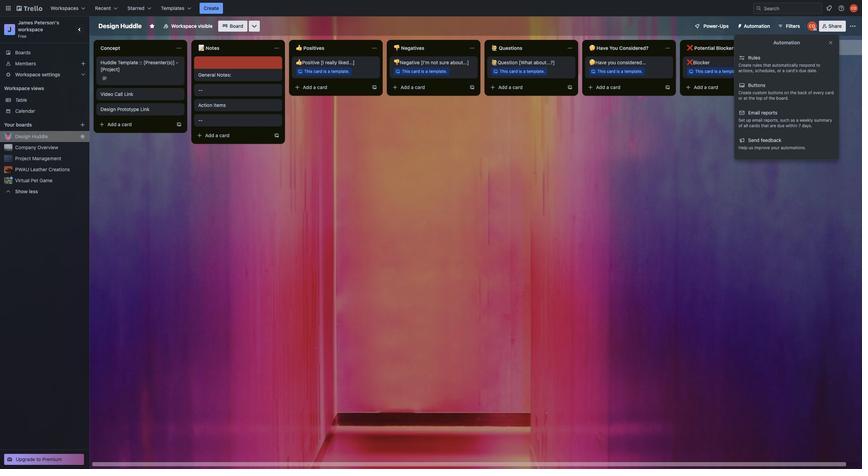 Task type: describe. For each thing, give the bounding box(es) containing it.
👍
[[296, 45, 302, 51]]

considered?
[[620, 45, 649, 51]]

0 notifications image
[[825, 4, 834, 12]]

weekly
[[800, 118, 814, 123]]

[i
[[321, 60, 324, 65]]

up
[[747, 118, 752, 123]]

🙋question [what about...?] link
[[492, 59, 572, 66]]

2 -- link from the top
[[198, 117, 278, 124]]

negatives
[[401, 45, 425, 51]]

reports,
[[764, 118, 779, 123]]

this for 🙋question
[[500, 69, 508, 74]]

🙋question [what about...?]
[[492, 60, 555, 65]]

improve
[[755, 145, 770, 150]]

project management link
[[15, 155, 85, 162]]

automatically
[[773, 63, 799, 68]]

recent button
[[91, 3, 122, 14]]

5 is from the left
[[715, 69, 718, 74]]

👍positive [i really liked...]
[[296, 60, 355, 65]]

board link
[[218, 21, 247, 32]]

create from template… image for 🙋question [what about...?]
[[567, 85, 573, 90]]

create for create
[[204, 5, 219, 11]]

this for 👍positive
[[304, 69, 313, 74]]

within
[[786, 123, 798, 128]]

back to home image
[[17, 3, 42, 14]]

add a card button for 🙋question [what about...?]
[[488, 82, 565, 93]]

of inside "set up email reports, such as a weekly summary of all cards that are due within 7 days."
[[739, 123, 743, 128]]

top
[[757, 96, 763, 101]]

a down you
[[607, 84, 609, 90]]

workspace for workspace settings
[[15, 72, 41, 77]]

action items link
[[198, 102, 278, 109]]

are
[[770, 123, 777, 128]]

workspaces
[[51, 5, 79, 11]]

at
[[744, 96, 748, 101]]

🙋
[[492, 45, 498, 51]]

🤔 have you considered?
[[590, 45, 649, 51]]

boards
[[15, 50, 31, 55]]

upgrade to premium
[[16, 457, 62, 463]]

template. for not
[[429, 69, 448, 74]]

🤔have you considered...
[[590, 60, 646, 65]]

2 -- from the top
[[198, 117, 203, 123]]

automation inside button
[[744, 23, 771, 29]]

sure
[[440, 60, 449, 65]]

- inside huddle template :: [presenter(s)] - [project]
[[176, 60, 178, 65]]

🤔have you considered... link
[[590, 59, 669, 66]]

potential
[[695, 45, 715, 51]]

another
[[801, 44, 819, 50]]

video call link
[[101, 91, 133, 97]]

create from template… image for 🤔have you considered...
[[665, 85, 671, 90]]

recent
[[95, 5, 111, 11]]

is for you
[[617, 69, 620, 74]]

company overview link
[[15, 144, 85, 151]]

a down really at the left top of the page
[[328, 69, 330, 74]]

add a card for ❌blocker
[[694, 84, 719, 90]]

create from template… image for ❌blocker
[[763, 85, 769, 90]]

a down [i'm
[[426, 69, 428, 74]]

template
[[118, 60, 138, 65]]

2 horizontal spatial the
[[791, 90, 797, 95]]

::
[[140, 60, 142, 65]]

👎 Negatives text field
[[390, 43, 466, 54]]

is for [i'm
[[421, 69, 425, 74]]

❌ potential blockers
[[687, 45, 737, 51]]

workspaces button
[[46, 3, 90, 14]]

set up email reports, such as a weekly summary of all cards that are due within 7 days.
[[739, 118, 833, 128]]

0 horizontal spatial create from template… image
[[274, 133, 280, 138]]

add another list
[[791, 44, 827, 50]]

add a card button for 👍positive [i really liked...]
[[292, 82, 369, 93]]

management
[[32, 156, 61, 161]]

1 -- from the top
[[198, 87, 203, 93]]

ups
[[720, 23, 729, 29]]

creations
[[49, 167, 70, 173]]

this card is a template. for [i
[[304, 69, 350, 74]]

Search field
[[754, 3, 823, 14]]

set
[[739, 118, 745, 123]]

0 horizontal spatial the
[[749, 96, 755, 101]]

1 vertical spatial design huddle
[[15, 134, 48, 139]]

workspace navigation collapse icon image
[[75, 25, 85, 34]]

❌blocker
[[687, 60, 710, 65]]

your boards
[[4, 122, 32, 128]]

🤔
[[590, 45, 596, 51]]

create from template… image for 👍positive [i really liked...]
[[372, 85, 377, 90]]

👍 positives
[[296, 45, 324, 51]]

add for notes
[[205, 133, 214, 138]]

help
[[739, 145, 748, 150]]

add inside button
[[791, 44, 800, 50]]

add board image
[[80, 122, 85, 128]]

design huddle inside board name text field
[[98, 22, 142, 30]]

template. for really
[[331, 69, 350, 74]]

[project]
[[101, 66, 120, 72]]

workspace views
[[4, 85, 44, 91]]

add a card for 🤔have you considered...
[[596, 84, 621, 90]]

starred icon image
[[80, 134, 85, 139]]

a down 🙋question [what about...?]
[[524, 69, 526, 74]]

every
[[814, 90, 824, 95]]

that inside create rules that automatically respond to actions, schedules, or a card's due date.
[[764, 63, 771, 68]]

a inside create rules that automatically respond to actions, schedules, or a card's due date.
[[783, 68, 785, 73]]

👎
[[394, 45, 400, 51]]

create from template… image for 👎negative [i'm not sure about...]
[[470, 85, 475, 90]]

or inside create custom buttons on the back of every card or at the top of the board.
[[739, 96, 743, 101]]

send feedback
[[749, 137, 782, 143]]

table
[[15, 97, 27, 103]]

have
[[597, 45, 609, 51]]

👍 Positives text field
[[292, 43, 368, 54]]

positives
[[304, 45, 324, 51]]

a down items
[[216, 133, 218, 138]]

design for design huddle link on the top left
[[15, 134, 31, 139]]

starred
[[128, 5, 145, 11]]

j link
[[4, 24, 15, 35]]

a down ❌blocker
[[705, 84, 707, 90]]

leather
[[30, 167, 47, 173]]

huddle inside board name text field
[[120, 22, 142, 30]]

a down '🤔have you considered...'
[[621, 69, 624, 74]]

general
[[198, 72, 216, 78]]

a down design prototype link
[[118, 122, 120, 127]]

buttons
[[749, 82, 766, 88]]

add down design prototype link
[[107, 122, 117, 127]]

this for 🤔have
[[598, 69, 606, 74]]

add for questions
[[499, 84, 508, 90]]

workspace settings
[[15, 72, 60, 77]]

power-ups
[[704, 23, 729, 29]]

👍positive
[[296, 60, 320, 65]]

items
[[214, 102, 226, 108]]

open information menu image
[[838, 5, 845, 12]]

virtual pet game link
[[15, 177, 85, 184]]

📝
[[198, 45, 205, 51]]

👎negative [i'm not sure about...] link
[[394, 59, 474, 66]]

peterson's
[[34, 20, 59, 25]]

add a card button down design prototype link link
[[96, 119, 174, 130]]

about...]
[[451, 60, 469, 65]]

james peterson's workspace free
[[18, 20, 60, 39]]

add for potential
[[694, 84, 703, 90]]

your boards with 5 items element
[[4, 121, 70, 129]]

is for [i
[[324, 69, 327, 74]]



Task type: vqa. For each thing, say whether or not it's contained in the screenshot.
Blockers
yes



Task type: locate. For each thing, give the bounding box(es) containing it.
🙋question
[[492, 60, 518, 65]]

due down such on the top
[[778, 123, 785, 128]]

cards
[[750, 123, 760, 128]]

workspace for workspace visible
[[171, 23, 197, 29]]

pwau leather creations link
[[15, 166, 85, 173]]

customize views image
[[251, 23, 258, 30]]

add a card button
[[292, 82, 369, 93], [390, 82, 467, 93], [488, 82, 565, 93], [585, 82, 663, 93], [683, 82, 760, 93], [96, 119, 174, 130], [194, 130, 271, 141]]

card inside create custom buttons on the back of every card or at the top of the board.
[[826, 90, 834, 95]]

👎 negatives
[[394, 45, 425, 51]]

7
[[799, 123, 801, 128]]

of right "top"
[[764, 96, 768, 101]]

0 vertical spatial or
[[778, 68, 782, 73]]

add a card down 🙋question
[[499, 84, 523, 90]]

design for design prototype link link
[[101, 106, 116, 112]]

create inside create rules that automatically respond to actions, schedules, or a card's due date.
[[739, 63, 752, 68]]

your
[[772, 145, 780, 150]]

add down 🤔have
[[596, 84, 606, 90]]

add a card for 🙋question [what about...?]
[[499, 84, 523, 90]]

2 horizontal spatial create from template… image
[[763, 85, 769, 90]]

0 vertical spatial to
[[817, 63, 821, 68]]

add a card down 👎negative on the top left of the page
[[401, 84, 425, 90]]

huddle down starred
[[120, 22, 142, 30]]

🙋 Questions text field
[[488, 43, 563, 54]]

link for design prototype link
[[140, 106, 150, 112]]

sm image
[[735, 21, 744, 30]]

add a card down ❌blocker
[[694, 84, 719, 90]]

0 horizontal spatial of
[[739, 123, 743, 128]]

add a card button down [what at the right top of page
[[488, 82, 565, 93]]

feedback
[[761, 137, 782, 143]]

card's
[[786, 68, 798, 73]]

4 is from the left
[[617, 69, 620, 74]]

1 horizontal spatial the
[[769, 96, 776, 101]]

0 horizontal spatial to
[[36, 457, 41, 463]]

upgrade to premium link
[[4, 455, 84, 466]]

template. down 'considered...'
[[625, 69, 643, 74]]

❌
[[687, 45, 693, 51]]

email
[[749, 110, 760, 116]]

add down action items
[[205, 133, 214, 138]]

schedules,
[[755, 68, 777, 73]]

5 this from the left
[[696, 69, 704, 74]]

this down the 👍positive
[[304, 69, 313, 74]]

search image
[[757, 6, 762, 11]]

add a card down items
[[205, 133, 230, 138]]

add a card button down 🤔have you considered... link
[[585, 82, 663, 93]]

of left all
[[739, 123, 743, 128]]

1 vertical spatial -- link
[[198, 117, 278, 124]]

board.
[[777, 96, 789, 101]]

1 vertical spatial automation
[[774, 40, 800, 45]]

design up company
[[15, 134, 31, 139]]

Board name text field
[[95, 21, 145, 32]]

create from template… image
[[372, 85, 377, 90], [763, 85, 769, 90], [274, 133, 280, 138]]

prototype
[[117, 106, 139, 112]]

add a card for 👍positive [i really liked...]
[[303, 84, 327, 90]]

1 vertical spatial --
[[198, 117, 203, 123]]

a down 🙋question
[[509, 84, 512, 90]]

design down video
[[101, 106, 116, 112]]

or left 'at'
[[739, 96, 743, 101]]

workspace inside popup button
[[15, 72, 41, 77]]

as
[[791, 118, 796, 123]]

add down 🙋question
[[499, 84, 508, 90]]

2 vertical spatial workspace
[[4, 85, 30, 91]]

2 horizontal spatial huddle
[[120, 22, 142, 30]]

design huddle down the recent dropdown button
[[98, 22, 142, 30]]

template. down 🙋question [what about...?] link
[[527, 69, 545, 74]]

create inside create custom buttons on the back of every card or at the top of the board.
[[739, 90, 752, 95]]

less
[[29, 189, 38, 195]]

0 vertical spatial automation
[[744, 23, 771, 29]]

of right back
[[809, 90, 813, 95]]

notes
[[206, 45, 219, 51]]

add a card button down action items link
[[194, 130, 271, 141]]

template. down ❌blocker link
[[723, 69, 741, 74]]

0 vertical spatial huddle
[[120, 22, 142, 30]]

templates button
[[157, 3, 196, 14]]

create up actions,
[[739, 63, 752, 68]]

add a card down "[i"
[[303, 84, 327, 90]]

create from template… image
[[470, 85, 475, 90], [567, 85, 573, 90], [665, 85, 671, 90], [176, 122, 182, 127]]

this for 👎negative
[[402, 69, 410, 74]]

send
[[749, 137, 760, 143]]

0 vertical spatial that
[[764, 63, 771, 68]]

a inside "set up email reports, such as a weekly summary of all cards that are due within 7 days."
[[797, 118, 799, 123]]

[presenter(s)]
[[144, 60, 175, 65]]

template. down "👍positive [i really liked...]" link
[[331, 69, 350, 74]]

4 template. from the left
[[625, 69, 643, 74]]

2 vertical spatial create
[[739, 90, 752, 95]]

a down automatically
[[783, 68, 785, 73]]

5 template. from the left
[[723, 69, 741, 74]]

views
[[31, 85, 44, 91]]

huddle inside huddle template :: [presenter(s)] - [project]
[[101, 60, 117, 65]]

🤔 Have You Considered? text field
[[585, 43, 661, 54]]

design prototype link
[[101, 106, 150, 112]]

james peterson's workspace link
[[18, 20, 60, 32]]

this card is a template. down [i'm
[[402, 69, 448, 74]]

2 template. from the left
[[429, 69, 448, 74]]

1 horizontal spatial design huddle
[[98, 22, 142, 30]]

rules
[[749, 55, 761, 61]]

this down 🙋question
[[500, 69, 508, 74]]

template.
[[331, 69, 350, 74], [429, 69, 448, 74], [527, 69, 545, 74], [625, 69, 643, 74], [723, 69, 741, 74]]

due inside "set up email reports, such as a weekly summary of all cards that are due within 7 days."
[[778, 123, 785, 128]]

0 horizontal spatial due
[[778, 123, 785, 128]]

👍positive [i really liked...] link
[[296, 59, 376, 66]]

company
[[15, 145, 36, 150]]

this card is a template. for [what
[[500, 69, 545, 74]]

design inside board name text field
[[98, 22, 119, 30]]

design huddle
[[98, 22, 142, 30], [15, 134, 48, 139]]

workspace inside workspace visible button
[[171, 23, 197, 29]]

0 vertical spatial due
[[799, 68, 807, 73]]

-- link down action items link
[[198, 117, 278, 124]]

calendar
[[15, 108, 35, 114]]

share button
[[819, 21, 846, 32]]

primary element
[[0, 0, 863, 17]]

1 vertical spatial create
[[739, 63, 752, 68]]

add a card button down really at the left top of the page
[[292, 82, 369, 93]]

1 vertical spatial due
[[778, 123, 785, 128]]

reports
[[762, 110, 778, 116]]

due down the respond
[[799, 68, 807, 73]]

2 horizontal spatial of
[[809, 90, 813, 95]]

1 horizontal spatial automation
[[774, 40, 800, 45]]

add a card button for 👎negative [i'm not sure about...]
[[390, 82, 467, 93]]

2 this from the left
[[402, 69, 410, 74]]

create button
[[200, 3, 223, 14]]

2 this card is a template. from the left
[[402, 69, 448, 74]]

buttons
[[769, 90, 784, 95]]

add a card button down ❌blocker link
[[683, 82, 760, 93]]

template. for about...?]
[[527, 69, 545, 74]]

this card is a template. down '🤔have you considered...'
[[598, 69, 643, 74]]

1 vertical spatial or
[[739, 96, 743, 101]]

huddle up [project]
[[101, 60, 117, 65]]

close popover image
[[828, 40, 834, 45]]

power-
[[704, 23, 720, 29]]

share
[[829, 23, 842, 29]]

1 template. from the left
[[331, 69, 350, 74]]

is down 🙋question [what about...?]
[[519, 69, 522, 74]]

1 is from the left
[[324, 69, 327, 74]]

2 vertical spatial of
[[739, 123, 743, 128]]

--
[[198, 87, 203, 93], [198, 117, 203, 123]]

christina overa (christinaovera) image
[[850, 4, 858, 12]]

a down ❌blocker link
[[719, 69, 721, 74]]

really
[[325, 60, 337, 65]]

add a card button for ❌blocker
[[683, 82, 760, 93]]

5 this card is a template. from the left
[[696, 69, 741, 74]]

0 vertical spatial create
[[204, 5, 219, 11]]

power-ups button
[[690, 21, 733, 32]]

automation down search "icon"
[[744, 23, 771, 29]]

1 vertical spatial that
[[762, 123, 769, 128]]

1 horizontal spatial due
[[799, 68, 807, 73]]

add a card button down [i'm
[[390, 82, 467, 93]]

0 vertical spatial link
[[124, 91, 133, 97]]

3 this from the left
[[500, 69, 508, 74]]

-- down action
[[198, 117, 203, 123]]

email
[[753, 118, 763, 123]]

add down 👎negative on the top left of the page
[[401, 84, 410, 90]]

1 horizontal spatial of
[[764, 96, 768, 101]]

1 vertical spatial to
[[36, 457, 41, 463]]

this member is an admin of this board. image
[[814, 28, 817, 31]]

premium
[[42, 457, 62, 463]]

[i'm
[[421, 60, 430, 65]]

or down automatically
[[778, 68, 782, 73]]

add a card button for 🤔have you considered...
[[585, 82, 663, 93]]

that inside "set up email reports, such as a weekly summary of all cards that are due within 7 days."
[[762, 123, 769, 128]]

this card is a template. down the 👍positive [i really liked...]
[[304, 69, 350, 74]]

1 horizontal spatial link
[[140, 106, 150, 112]]

1 vertical spatial workspace
[[15, 72, 41, 77]]

automation down filters button
[[774, 40, 800, 45]]

is for [what
[[519, 69, 522, 74]]

workspace down templates dropdown button
[[171, 23, 197, 29]]

that up schedules,
[[764, 63, 771, 68]]

the right 'at'
[[749, 96, 755, 101]]

this down ❌blocker
[[696, 69, 704, 74]]

pwau
[[15, 167, 29, 173]]

huddle template :: [presenter(s)] - [project]
[[101, 60, 178, 72]]

add a card down design prototype link
[[107, 122, 132, 127]]

a right as
[[797, 118, 799, 123]]

huddle up 'company overview'
[[32, 134, 48, 139]]

3 is from the left
[[519, 69, 522, 74]]

3 this card is a template. from the left
[[500, 69, 545, 74]]

add down ❌blocker
[[694, 84, 703, 90]]

star or unstar board image
[[149, 23, 155, 29]]

company overview
[[15, 145, 58, 150]]

📝 Notes text field
[[194, 43, 270, 54]]

questions
[[499, 45, 523, 51]]

create custom buttons on the back of every card or at the top of the board.
[[739, 90, 834, 101]]

rules
[[753, 63, 763, 68]]

general notes:
[[198, 72, 231, 78]]

👎negative
[[394, 60, 420, 65]]

1 this card is a template. from the left
[[304, 69, 350, 74]]

2 vertical spatial design
[[15, 134, 31, 139]]

0 vertical spatial design
[[98, 22, 119, 30]]

to inside create rules that automatically respond to actions, schedules, or a card's due date.
[[817, 63, 821, 68]]

❌ Potential Blockers text field
[[683, 43, 759, 54]]

0 horizontal spatial link
[[124, 91, 133, 97]]

christina overa (christinaovera) image
[[808, 21, 817, 31]]

add a card for 👎negative [i'm not sure about...]
[[401, 84, 425, 90]]

show menu image
[[850, 23, 857, 30]]

4 this from the left
[[598, 69, 606, 74]]

create up 'at'
[[739, 90, 752, 95]]

create inside button
[[204, 5, 219, 11]]

1 vertical spatial link
[[140, 106, 150, 112]]

this down 🤔have
[[598, 69, 606, 74]]

add left another
[[791, 44, 800, 50]]

1 horizontal spatial huddle
[[101, 60, 117, 65]]

liked...]
[[339, 60, 355, 65]]

create for create custom buttons on the back of every card or at the top of the board.
[[739, 90, 752, 95]]

pet
[[31, 178, 38, 184]]

automation button
[[735, 21, 775, 32]]

a down 👎negative on the top left of the page
[[411, 84, 414, 90]]

custom
[[753, 90, 767, 95]]

template. for considered...
[[625, 69, 643, 74]]

design
[[98, 22, 119, 30], [101, 106, 116, 112], [15, 134, 31, 139]]

back
[[798, 90, 808, 95]]

design down the recent dropdown button
[[98, 22, 119, 30]]

4 this card is a template. from the left
[[598, 69, 643, 74]]

workspace down the members
[[15, 72, 41, 77]]

add for positives
[[303, 84, 312, 90]]

table link
[[15, 97, 85, 104]]

0 vertical spatial --
[[198, 87, 203, 93]]

templates
[[161, 5, 185, 11]]

add a card down you
[[596, 84, 621, 90]]

link for video call link
[[124, 91, 133, 97]]

workspace up table at top
[[4, 85, 30, 91]]

template. down not
[[429, 69, 448, 74]]

0 horizontal spatial design huddle
[[15, 134, 48, 139]]

actions,
[[739, 68, 754, 73]]

settings
[[42, 72, 60, 77]]

add for have
[[596, 84, 606, 90]]

james
[[18, 20, 33, 25]]

design huddle up 'company overview'
[[15, 134, 48, 139]]

project
[[15, 156, 31, 161]]

to right upgrade on the bottom left of page
[[36, 457, 41, 463]]

0 horizontal spatial or
[[739, 96, 743, 101]]

this card is a template. down 🙋question [what about...?]
[[500, 69, 545, 74]]

-- up action
[[198, 87, 203, 93]]

create up visible
[[204, 5, 219, 11]]

is down [i'm
[[421, 69, 425, 74]]

1 horizontal spatial or
[[778, 68, 782, 73]]

create for create rules that automatically respond to actions, schedules, or a card's due date.
[[739, 63, 752, 68]]

the down buttons
[[769, 96, 776, 101]]

add
[[791, 44, 800, 50], [303, 84, 312, 90], [401, 84, 410, 90], [499, 84, 508, 90], [596, 84, 606, 90], [694, 84, 703, 90], [107, 122, 117, 127], [205, 133, 214, 138]]

3 template. from the left
[[527, 69, 545, 74]]

workspace visible
[[171, 23, 213, 29]]

1 horizontal spatial create from template… image
[[372, 85, 377, 90]]

0 vertical spatial of
[[809, 90, 813, 95]]

this card is a template. down ❌blocker link
[[696, 69, 741, 74]]

is down ❌blocker link
[[715, 69, 718, 74]]

link right call
[[124, 91, 133, 97]]

0 vertical spatial design huddle
[[98, 22, 142, 30]]

add down the 👍positive
[[303, 84, 312, 90]]

the right on
[[791, 90, 797, 95]]

link down video call link link
[[140, 106, 150, 112]]

2 vertical spatial huddle
[[32, 134, 48, 139]]

this down 👎negative on the top left of the page
[[402, 69, 410, 74]]

1 vertical spatial of
[[764, 96, 768, 101]]

workspace settings button
[[0, 69, 90, 80]]

add for negatives
[[401, 84, 410, 90]]

that left 'are' at the right top of the page
[[762, 123, 769, 128]]

video
[[101, 91, 113, 97]]

0 vertical spatial workspace
[[171, 23, 197, 29]]

Concept text field
[[96, 43, 172, 54]]

game
[[40, 178, 53, 184]]

1 horizontal spatial to
[[817, 63, 821, 68]]

call
[[115, 91, 123, 97]]

or inside create rules that automatically respond to actions, schedules, or a card's due date.
[[778, 68, 782, 73]]

notes:
[[217, 72, 231, 78]]

show
[[15, 189, 28, 195]]

1 vertical spatial design
[[101, 106, 116, 112]]

workspace for workspace views
[[4, 85, 30, 91]]

on
[[785, 90, 790, 95]]

is down the 👍positive [i really liked...]
[[324, 69, 327, 74]]

action
[[198, 102, 212, 108]]

this card is a template. for [i'm
[[402, 69, 448, 74]]

considered...
[[618, 60, 646, 65]]

1 this from the left
[[304, 69, 313, 74]]

-- link down "general notes:" link
[[198, 87, 278, 94]]

a down the 👍positive
[[313, 84, 316, 90]]

free
[[18, 34, 27, 39]]

members
[[15, 61, 36, 66]]

huddle template :: [presenter(s)] - [project] link
[[101, 59, 180, 73]]

🤔have
[[590, 60, 607, 65]]

members link
[[0, 58, 90, 69]]

0 horizontal spatial huddle
[[32, 134, 48, 139]]

is
[[324, 69, 327, 74], [421, 69, 425, 74], [519, 69, 522, 74], [617, 69, 620, 74], [715, 69, 718, 74]]

such
[[781, 118, 790, 123]]

1 -- link from the top
[[198, 87, 278, 94]]

respond
[[800, 63, 816, 68]]

this card is a template. for you
[[598, 69, 643, 74]]

to up 'date.'
[[817, 63, 821, 68]]

due inside create rules that automatically respond to actions, schedules, or a card's due date.
[[799, 68, 807, 73]]

filters
[[786, 23, 800, 29]]

0 horizontal spatial automation
[[744, 23, 771, 29]]

is down '🤔have you considered...'
[[617, 69, 620, 74]]

visible
[[198, 23, 213, 29]]

0 vertical spatial -- link
[[198, 87, 278, 94]]

all
[[744, 123, 748, 128]]

1 vertical spatial huddle
[[101, 60, 117, 65]]

2 is from the left
[[421, 69, 425, 74]]



